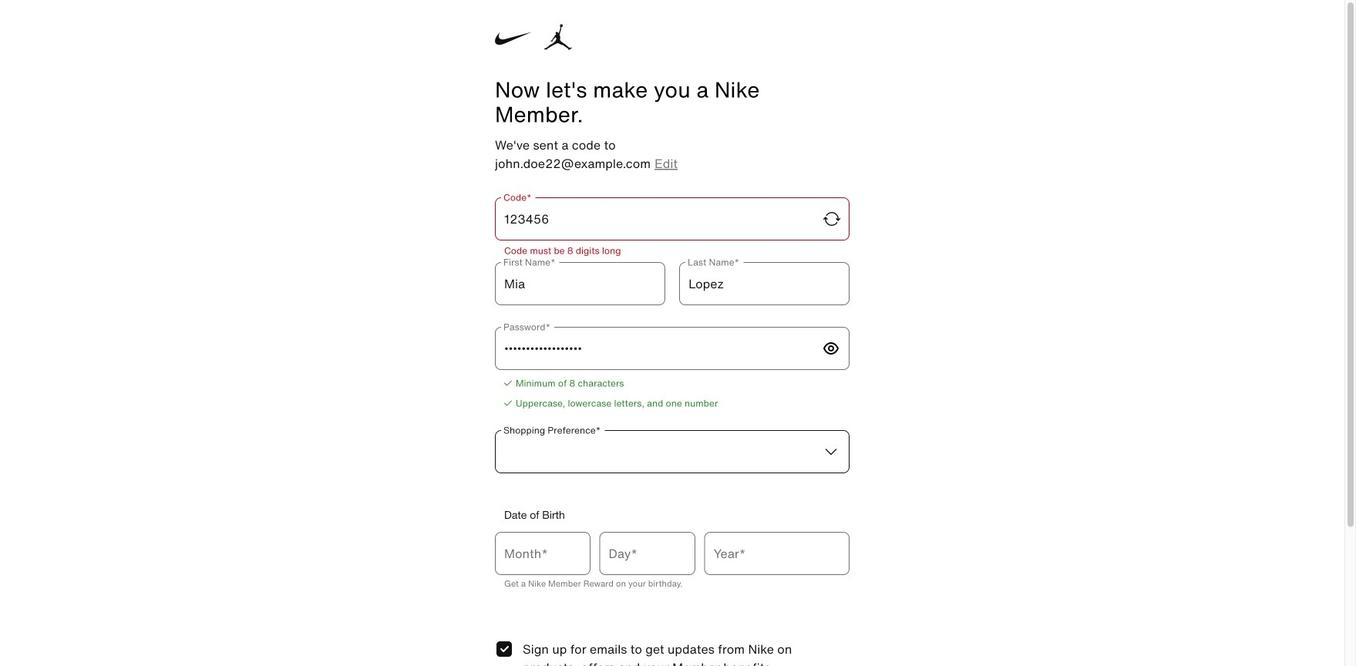 Task type: describe. For each thing, give the bounding box(es) containing it.
nike logo image
[[495, 26, 532, 52]]

show or hide the password image
[[822, 339, 841, 358]]

now let's make you a nike member. group element
[[495, 0, 850, 126]]

2 done. your password has: image from the top
[[504, 400, 512, 406]]

resend code image
[[823, 210, 841, 228]]

get a nike member reward on your birthday. element
[[495, 573, 850, 595]]

date of birth element
[[495, 504, 850, 526]]



Task type: vqa. For each thing, say whether or not it's contained in the screenshot.
Get a Nike Member Reward on your birthday. Element on the bottom
yes



Task type: locate. For each thing, give the bounding box(es) containing it.
1 vertical spatial done. your password has: image
[[504, 400, 512, 406]]

None number field
[[495, 532, 591, 575], [600, 532, 696, 575], [704, 532, 850, 575], [495, 532, 591, 575], [600, 532, 696, 575], [704, 532, 850, 575]]

now let's make you a nike member. element
[[495, 77, 850, 126]]

None password field
[[495, 327, 822, 370]]

done. your password has: image
[[504, 380, 512, 386], [504, 400, 512, 406]]

1 done. your password has: image from the top
[[504, 380, 512, 386]]

0 vertical spatial done. your password has: image
[[504, 380, 512, 386]]

None text field
[[495, 262, 665, 305], [680, 262, 850, 305], [495, 262, 665, 305], [680, 262, 850, 305]]

None text field
[[495, 197, 824, 241]]



